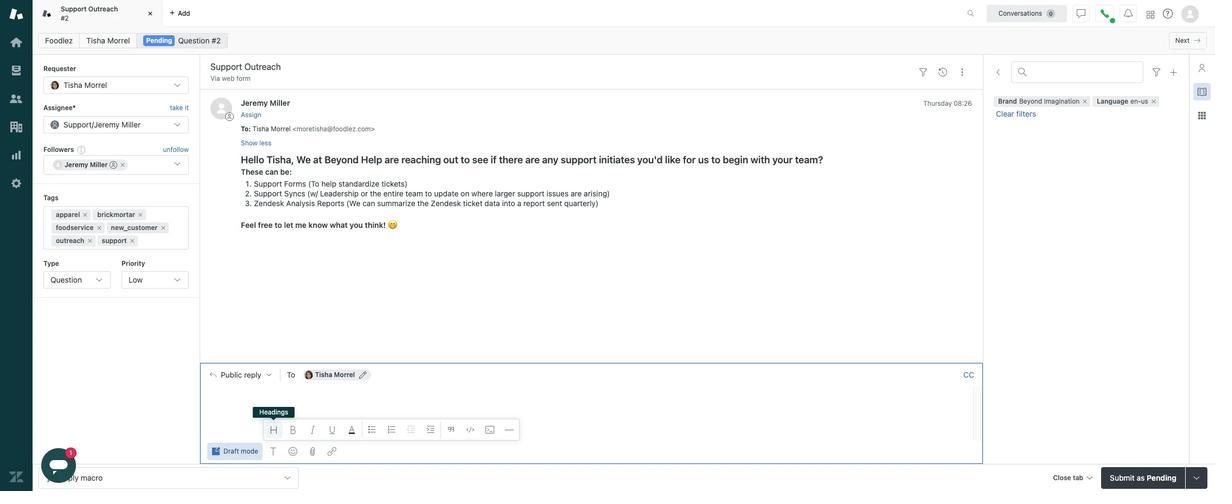 Task type: describe. For each thing, give the bounding box(es) containing it.
morrel left edit user icon
[[334, 370, 355, 379]]

sent
[[547, 199, 562, 208]]

clear filters link
[[994, 109, 1039, 119]]

issues
[[547, 189, 569, 198]]

me
[[295, 220, 307, 230]]

jeremy miller
[[65, 161, 108, 169]]

jeremy inside "assignee*" element
[[94, 120, 120, 129]]

secondary element
[[33, 30, 1216, 52]]

unfollow
[[163, 145, 189, 154]]

bold (cmd b) image
[[289, 425, 298, 434]]

see
[[472, 154, 489, 166]]

as
[[1137, 473, 1145, 482]]

support down these
[[254, 179, 282, 188]]

Thursday 08:26 text field
[[924, 100, 973, 108]]

team
[[406, 189, 423, 198]]

filter image
[[1153, 68, 1161, 77]]

on
[[461, 189, 470, 198]]

millerjeremy500@gmail.com image
[[54, 161, 62, 169]]

underline (cmd u) image
[[328, 425, 337, 434]]

knowledge image
[[1198, 87, 1207, 96]]

foodlez
[[45, 36, 73, 45]]

support inside support outreach #2
[[61, 5, 87, 13]]

remove image for new_customer
[[160, 224, 166, 231]]

clear
[[996, 109, 1015, 118]]

foodservice
[[56, 223, 94, 232]]

begin
[[723, 154, 749, 166]]

horizontal rule (cmd shift l) image
[[505, 425, 514, 434]]

analysis
[[286, 199, 315, 208]]

followers
[[43, 145, 74, 153]]

add button
[[163, 0, 197, 27]]

close
[[1054, 474, 1072, 482]]

to left let
[[275, 220, 282, 230]]

thursday 08:26
[[924, 100, 973, 108]]

know
[[309, 220, 328, 230]]

language en-us
[[1098, 97, 1149, 105]]

zendesk support image
[[9, 7, 23, 21]]

new_customer
[[111, 223, 158, 232]]

assign button
[[241, 110, 261, 120]]

out
[[444, 154, 459, 166]]

public
[[221, 370, 242, 379]]

headings tooltip
[[253, 407, 295, 418]]

requester
[[43, 65, 76, 73]]

question for question
[[50, 275, 82, 284]]

tickets)
[[382, 179, 408, 188]]

brand
[[999, 97, 1018, 105]]

headings image
[[270, 425, 278, 434]]

close tab button
[[1049, 467, 1097, 490]]

show
[[241, 139, 258, 147]]

format text image
[[269, 447, 278, 456]]

thursday
[[924, 100, 952, 108]]

add link (cmd k) image
[[328, 447, 336, 456]]

(we
[[347, 199, 361, 208]]

clear filters
[[996, 109, 1037, 118]]

question for question #2
[[178, 36, 210, 45]]

1 vertical spatial pending
[[1147, 473, 1177, 482]]

2 horizontal spatial are
[[571, 189, 582, 198]]

apply
[[59, 473, 79, 482]]

forms
[[284, 179, 306, 188]]

take it button
[[170, 103, 189, 114]]

less
[[260, 139, 272, 147]]

0 vertical spatial support
[[561, 154, 597, 166]]

/
[[92, 120, 94, 129]]

be:
[[280, 167, 292, 176]]

pending inside secondary element
[[146, 36, 172, 45]]

0 horizontal spatial the
[[370, 189, 382, 198]]

remove image for outreach
[[87, 237, 93, 244]]

notifications image
[[1125, 9, 1133, 18]]

where
[[472, 189, 493, 198]]

standardize
[[339, 179, 380, 188]]

close image
[[145, 8, 156, 19]]

en-
[[1131, 97, 1142, 105]]

reaching
[[402, 154, 441, 166]]

italic (cmd i) image
[[309, 425, 317, 434]]

main element
[[0, 0, 33, 491]]

apply macro
[[59, 473, 103, 482]]

reporting image
[[9, 148, 23, 162]]

us inside the hello tisha, we at beyond help are reaching out to see if there are any support initiates you'd like for us to begin with your team? these can be: support forms (to help standardize tickets) support syncs (w/ leadership or the entire team to update on where larger support issues are arising) zendesk analysis reports (we can summarize the zendesk ticket data into a report sent quarterly)
[[698, 154, 709, 166]]

jeremy for jeremy miller assign
[[241, 98, 268, 108]]

tisha right moretisha@foodlez.com icon
[[315, 370, 333, 379]]

conversations button
[[987, 5, 1068, 22]]

followers element
[[43, 155, 189, 175]]

user is an agent image
[[110, 161, 117, 169]]

what
[[330, 220, 348, 230]]

macro
[[81, 473, 103, 482]]

decrease indent (cmd [) image
[[407, 425, 416, 434]]

info on adding followers image
[[77, 145, 86, 154]]

moretisha@foodlez.com image
[[304, 370, 313, 379]]

apps image
[[1198, 111, 1207, 120]]

to : tisha morrel <moretisha@foodlez.com>
[[241, 125, 375, 133]]

increase indent (cmd ]) image
[[426, 425, 435, 434]]

insert emojis image
[[289, 447, 297, 456]]

if
[[491, 154, 497, 166]]

tisha inside requester element
[[63, 81, 82, 90]]

you'd
[[638, 154, 663, 166]]

language
[[1098, 97, 1129, 105]]

bulleted list (cmd shift 8) image
[[368, 425, 377, 434]]

assignee*
[[43, 104, 76, 112]]

low
[[129, 275, 143, 284]]

ticket
[[463, 199, 483, 208]]

hello tisha, we at beyond help are reaching out to see if there are any support initiates you'd like for us to begin with your team? these can be: support forms (to help standardize tickets) support syncs (w/ leadership or the entire team to update on where larger support issues are arising) zendesk analysis reports (we can summarize the zendesk ticket data into a report sent quarterly)
[[241, 154, 824, 208]]

type
[[43, 259, 59, 267]]

jeremy miller option
[[53, 160, 128, 171]]

at
[[313, 154, 322, 166]]

with
[[751, 154, 770, 166]]

to for to : tisha morrel <moretisha@foodlez.com>
[[241, 125, 249, 133]]

entire
[[384, 189, 404, 198]]

or
[[361, 189, 368, 198]]

for
[[683, 154, 696, 166]]

feel
[[241, 220, 256, 230]]

back image
[[994, 68, 1003, 77]]

tisha inside secondary element
[[86, 36, 105, 45]]

requester element
[[43, 77, 189, 94]]

draft
[[224, 447, 239, 455]]

question button
[[43, 271, 111, 289]]

customers image
[[9, 92, 23, 106]]

reports
[[317, 199, 345, 208]]

1 horizontal spatial support
[[517, 189, 545, 198]]

assign
[[241, 111, 261, 119]]

tisha,
[[267, 154, 294, 166]]

code span (ctrl shift 5) image
[[466, 425, 475, 434]]

jeremy miller link
[[241, 98, 290, 108]]

there
[[499, 154, 523, 166]]

tabs tab list
[[33, 0, 956, 27]]

events image
[[939, 68, 948, 76]]

jeremy miller assign
[[241, 98, 290, 119]]

edit user image
[[359, 371, 367, 379]]

low button
[[122, 271, 189, 289]]

next
[[1176, 36, 1190, 45]]

displays possible ticket submission types image
[[1193, 474, 1202, 482]]

brand beyond imagination
[[999, 97, 1080, 105]]



Task type: locate. For each thing, give the bounding box(es) containing it.
1 horizontal spatial pending
[[1147, 473, 1177, 482]]

public reply button
[[200, 363, 280, 386]]

quote (cmd shift 9) image
[[447, 425, 455, 434]]

:
[[249, 125, 251, 133]]

miller up to : tisha morrel <moretisha@foodlez.com>
[[270, 98, 290, 108]]

to left begin
[[712, 154, 721, 166]]

jeremy down info on adding followers image
[[65, 161, 88, 169]]

morrel inside secondary element
[[107, 36, 130, 45]]

0 horizontal spatial to
[[241, 125, 249, 133]]

can left be:
[[265, 167, 278, 176]]

jeremy up assign
[[241, 98, 268, 108]]

tab
[[1073, 474, 1084, 482]]

remove image right new_customer
[[160, 224, 166, 231]]

question down type
[[50, 275, 82, 284]]

beyond right the at
[[325, 154, 359, 166]]

miller left the user is an agent image
[[90, 161, 108, 169]]

1 vertical spatial tisha morrel
[[63, 81, 107, 90]]

jeremy down requester element
[[94, 120, 120, 129]]

2 horizontal spatial remove image
[[160, 224, 166, 231]]

via web form
[[211, 74, 251, 82]]

draft mode
[[224, 447, 258, 455]]

hello
[[241, 154, 264, 166]]

0 vertical spatial us
[[1142, 97, 1149, 105]]

remove image down new_customer
[[129, 237, 136, 244]]

tisha down support outreach #2
[[86, 36, 105, 45]]

0 horizontal spatial #2
[[61, 14, 69, 22]]

organizations image
[[9, 120, 23, 134]]

support up report on the left top
[[517, 189, 545, 198]]

remove image right imagination in the top of the page
[[1082, 98, 1089, 105]]

imagination
[[1045, 97, 1080, 105]]

draft mode button
[[207, 443, 263, 460]]

remove image for support
[[129, 237, 136, 244]]

2 vertical spatial jeremy
[[65, 161, 88, 169]]

are right the help
[[385, 154, 399, 166]]

tisha morrel down the requester at left
[[63, 81, 107, 90]]

miller for jeremy miller assign
[[270, 98, 290, 108]]

#2 up foodlez
[[61, 14, 69, 22]]

08:26
[[954, 100, 973, 108]]

priority
[[122, 259, 145, 267]]

1 horizontal spatial can
[[363, 199, 375, 208]]

are left 'any'
[[526, 154, 540, 166]]

(w/
[[308, 189, 318, 198]]

0 horizontal spatial zendesk
[[254, 199, 284, 208]]

us right for
[[698, 154, 709, 166]]

add attachment image
[[308, 447, 317, 456]]

support down new_customer
[[102, 236, 127, 245]]

add
[[178, 9, 190, 17]]

close tab
[[1054, 474, 1084, 482]]

0 vertical spatial to
[[241, 125, 249, 133]]

pending down close image
[[146, 36, 172, 45]]

assignee* element
[[43, 116, 189, 133]]

0 horizontal spatial can
[[265, 167, 278, 176]]

remove image up foodservice
[[82, 211, 89, 218]]

web
[[222, 74, 235, 82]]

remove image for apparel
[[82, 211, 89, 218]]

1 vertical spatial #2
[[212, 36, 221, 45]]

1 horizontal spatial to
[[287, 370, 295, 379]]

get help image
[[1164, 9, 1173, 18]]

can down or
[[363, 199, 375, 208]]

feel free to let me know what you think! 😁️
[[241, 220, 398, 230]]

1 vertical spatial can
[[363, 199, 375, 208]]

0 horizontal spatial beyond
[[325, 154, 359, 166]]

support right 'any'
[[561, 154, 597, 166]]

1 vertical spatial beyond
[[325, 154, 359, 166]]

0 horizontal spatial question
[[50, 275, 82, 284]]

unfollow button
[[163, 145, 189, 155]]

miller inside the jeremy miller assign
[[270, 98, 290, 108]]

support inside "assignee*" element
[[63, 120, 92, 129]]

(to
[[308, 179, 320, 188]]

cc button
[[964, 370, 975, 380]]

take
[[170, 104, 183, 112]]

0 vertical spatial the
[[370, 189, 382, 198]]

to left moretisha@foodlez.com icon
[[287, 370, 295, 379]]

can
[[265, 167, 278, 176], [363, 199, 375, 208]]

0 vertical spatial can
[[265, 167, 278, 176]]

outreach
[[88, 5, 118, 13]]

to right team
[[425, 189, 432, 198]]

team?
[[795, 154, 824, 166]]

ticket actions image
[[958, 68, 967, 76]]

0 vertical spatial miller
[[270, 98, 290, 108]]

beyond inside the hello tisha, we at beyond help are reaching out to see if there are any support initiates you'd like for us to begin with your team? these can be: support forms (to help standardize tickets) support syncs (w/ leadership or the entire team to update on where larger support issues are arising) zendesk analysis reports (we can summarize the zendesk ticket data into a report sent quarterly)
[[325, 154, 359, 166]]

tisha morrel for to
[[315, 370, 355, 379]]

question inside secondary element
[[178, 36, 210, 45]]

filters
[[1017, 109, 1037, 118]]

tags
[[43, 194, 58, 202]]

zendesk products image
[[1147, 11, 1155, 18]]

0 horizontal spatial pending
[[146, 36, 172, 45]]

us right 'language'
[[1142, 97, 1149, 105]]

remove image for foodservice
[[96, 224, 102, 231]]

help
[[322, 179, 337, 188]]

1 zendesk from the left
[[254, 199, 284, 208]]

tisha morrel for requester
[[63, 81, 107, 90]]

you
[[350, 220, 363, 230]]

tisha morrel link
[[79, 33, 137, 48]]

the
[[370, 189, 382, 198], [418, 199, 429, 208]]

submit
[[1111, 473, 1135, 482]]

think!
[[365, 220, 386, 230]]

take it
[[170, 104, 189, 112]]

reply
[[244, 370, 261, 379]]

1 vertical spatial question
[[50, 275, 82, 284]]

button displays agent's chat status as invisible. image
[[1077, 9, 1086, 18]]

0 vertical spatial pending
[[146, 36, 172, 45]]

help
[[361, 154, 382, 166]]

1 vertical spatial remove image
[[137, 211, 144, 218]]

#2
[[61, 14, 69, 22], [212, 36, 221, 45]]

😁️
[[388, 220, 398, 230]]

free
[[258, 220, 273, 230]]

submit as pending
[[1111, 473, 1177, 482]]

0 vertical spatial beyond
[[1020, 97, 1043, 105]]

tab
[[33, 0, 163, 27]]

admin image
[[9, 176, 23, 190]]

1 horizontal spatial remove image
[[137, 211, 144, 218]]

question inside popup button
[[50, 275, 82, 284]]

into
[[502, 199, 515, 208]]

remove image for brickmortar
[[137, 211, 144, 218]]

support / jeremy miller
[[63, 120, 141, 129]]

remove image right outreach
[[87, 237, 93, 244]]

numbered list (cmd shift 7) image
[[387, 425, 396, 434]]

mode
[[241, 447, 258, 455]]

zendesk
[[254, 199, 284, 208], [431, 199, 461, 208]]

outreach
[[56, 236, 84, 245]]

Public reply composer Draft mode text field
[[205, 386, 970, 409]]

1 vertical spatial jeremy
[[94, 120, 120, 129]]

tisha morrel inside secondary element
[[86, 36, 130, 45]]

question #2
[[178, 36, 221, 45]]

get started image
[[9, 35, 23, 49]]

miller
[[270, 98, 290, 108], [122, 120, 141, 129], [90, 161, 108, 169]]

code block (ctrl shift 6) image
[[486, 425, 494, 434]]

jeremy
[[241, 98, 268, 108], [94, 120, 120, 129], [65, 161, 88, 169]]

zendesk image
[[9, 470, 23, 484]]

Subject field
[[208, 60, 912, 73]]

0 horizontal spatial jeremy
[[65, 161, 88, 169]]

support
[[561, 154, 597, 166], [517, 189, 545, 198], [102, 236, 127, 245]]

2 horizontal spatial support
[[561, 154, 597, 166]]

0 vertical spatial question
[[178, 36, 210, 45]]

foodlez link
[[38, 33, 80, 48]]

1 horizontal spatial question
[[178, 36, 210, 45]]

update
[[434, 189, 459, 198]]

<moretisha@foodlez.com>
[[293, 125, 375, 133]]

2 vertical spatial tisha morrel
[[315, 370, 355, 379]]

2 horizontal spatial jeremy
[[241, 98, 268, 108]]

support outreach #2
[[61, 5, 118, 22]]

tisha
[[86, 36, 105, 45], [63, 81, 82, 90], [253, 125, 269, 133], [315, 370, 333, 379]]

0 vertical spatial #2
[[61, 14, 69, 22]]

a
[[518, 199, 522, 208]]

miller inside "assignee*" element
[[122, 120, 141, 129]]

conversations
[[999, 9, 1043, 17]]

remove image right en-
[[1151, 98, 1158, 105]]

support left "syncs"
[[254, 189, 282, 198]]

jeremy inside jeremy miller "option"
[[65, 161, 88, 169]]

0 horizontal spatial miller
[[90, 161, 108, 169]]

1 vertical spatial to
[[287, 370, 295, 379]]

zendesk up free
[[254, 199, 284, 208]]

let
[[284, 220, 293, 230]]

morrel down "outreach"
[[107, 36, 130, 45]]

#2 inside support outreach #2
[[61, 14, 69, 22]]

0 horizontal spatial are
[[385, 154, 399, 166]]

tisha morrel inside requester element
[[63, 81, 107, 90]]

morrel inside requester element
[[84, 81, 107, 90]]

data
[[485, 199, 500, 208]]

1 horizontal spatial zendesk
[[431, 199, 461, 208]]

tisha right ':' at the left of page
[[253, 125, 269, 133]]

1 vertical spatial the
[[418, 199, 429, 208]]

1 horizontal spatial jeremy
[[94, 120, 120, 129]]

brickmortar
[[97, 210, 135, 218]]

filter image
[[919, 68, 928, 76]]

jeremy for jeremy miller
[[65, 161, 88, 169]]

initiates
[[599, 154, 635, 166]]

via
[[211, 74, 220, 82]]

1 horizontal spatial are
[[526, 154, 540, 166]]

1 horizontal spatial us
[[1142, 97, 1149, 105]]

zendesk down update
[[431, 199, 461, 208]]

tisha morrel right moretisha@foodlez.com icon
[[315, 370, 355, 379]]

the down team
[[418, 199, 429, 208]]

1 horizontal spatial miller
[[122, 120, 141, 129]]

cc
[[964, 370, 975, 379]]

remove image
[[1082, 98, 1089, 105], [1151, 98, 1158, 105], [82, 211, 89, 218], [96, 224, 102, 231], [87, 237, 93, 244], [129, 237, 136, 244]]

0 horizontal spatial us
[[698, 154, 709, 166]]

2 zendesk from the left
[[431, 199, 461, 208]]

hide composer image
[[587, 358, 596, 367]]

it
[[185, 104, 189, 112]]

to up show
[[241, 125, 249, 133]]

report
[[524, 199, 545, 208]]

syncs
[[284, 189, 305, 198]]

your
[[773, 154, 793, 166]]

miller inside "option"
[[90, 161, 108, 169]]

summarize
[[377, 199, 416, 208]]

us
[[1142, 97, 1149, 105], [698, 154, 709, 166]]

2 horizontal spatial miller
[[270, 98, 290, 108]]

1 horizontal spatial beyond
[[1020, 97, 1043, 105]]

show less
[[241, 139, 272, 147]]

2 vertical spatial miller
[[90, 161, 108, 169]]

any
[[542, 154, 559, 166]]

views image
[[9, 63, 23, 78]]

support down assignee*
[[63, 120, 92, 129]]

1 horizontal spatial #2
[[212, 36, 221, 45]]

1 vertical spatial miller
[[122, 120, 141, 129]]

form
[[236, 74, 251, 82]]

2 vertical spatial support
[[102, 236, 127, 245]]

remove image
[[120, 162, 126, 168], [137, 211, 144, 218], [160, 224, 166, 231]]

1 horizontal spatial the
[[418, 199, 429, 208]]

morrel up /
[[84, 81, 107, 90]]

create or request article image
[[1170, 68, 1179, 77]]

miller right /
[[122, 120, 141, 129]]

remove image inside jeremy miller "option"
[[120, 162, 126, 168]]

these
[[241, 167, 263, 176]]

to for to
[[287, 370, 295, 379]]

tisha morrel down "outreach"
[[86, 36, 130, 45]]

remove image down brickmortar
[[96, 224, 102, 231]]

tab containing support outreach
[[33, 0, 163, 27]]

2 vertical spatial remove image
[[160, 224, 166, 231]]

avatar image
[[211, 98, 232, 120]]

question down the add
[[178, 36, 210, 45]]

#2 inside secondary element
[[212, 36, 221, 45]]

question
[[178, 36, 210, 45], [50, 275, 82, 284]]

next button
[[1169, 32, 1208, 49]]

the right or
[[370, 189, 382, 198]]

0 vertical spatial jeremy
[[241, 98, 268, 108]]

0 horizontal spatial remove image
[[120, 162, 126, 168]]

are
[[385, 154, 399, 166], [526, 154, 540, 166], [571, 189, 582, 198]]

tisha down the requester at left
[[63, 81, 82, 90]]

are up the quarterly)
[[571, 189, 582, 198]]

0 horizontal spatial support
[[102, 236, 127, 245]]

morrel up less
[[271, 125, 291, 133]]

1 vertical spatial us
[[698, 154, 709, 166]]

0 vertical spatial remove image
[[120, 162, 126, 168]]

remove image up new_customer
[[137, 211, 144, 218]]

0 vertical spatial tisha morrel
[[86, 36, 130, 45]]

customer context image
[[1198, 63, 1207, 72]]

jeremy inside the jeremy miller assign
[[241, 98, 268, 108]]

#2 up via
[[212, 36, 221, 45]]

support left "outreach"
[[61, 5, 87, 13]]

beyond up filters
[[1020, 97, 1043, 105]]

remove image right the user is an agent image
[[120, 162, 126, 168]]

miller for jeremy miller
[[90, 161, 108, 169]]

1 vertical spatial support
[[517, 189, 545, 198]]

to right out
[[461, 154, 470, 166]]

pending right the as
[[1147, 473, 1177, 482]]



Task type: vqa. For each thing, say whether or not it's contained in the screenshot.
Enable's "Price:"
no



